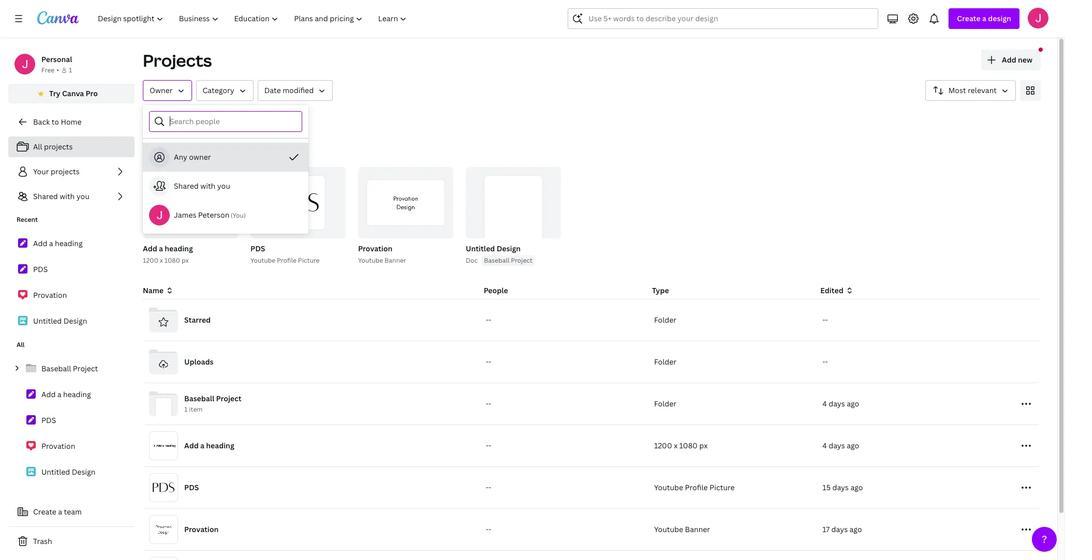 Task type: describe. For each thing, give the bounding box(es) containing it.
baseball project 1 item
[[184, 394, 242, 414]]

list containing all projects
[[8, 137, 135, 207]]

create a design
[[958, 13, 1012, 23]]

projects for all projects
[[44, 142, 73, 152]]

you
[[233, 211, 244, 220]]

1 provation link from the top
[[8, 285, 135, 307]]

projects for your projects
[[51, 167, 80, 177]]

canva
[[62, 89, 84, 98]]

create a team
[[33, 507, 82, 517]]

owner
[[150, 85, 173, 95]]

heading down the baseball project link
[[63, 390, 91, 400]]

trash
[[33, 537, 52, 547]]

0 vertical spatial untitled design
[[466, 244, 521, 254]]

category
[[203, 85, 234, 95]]

Sort by button
[[926, 80, 1016, 101]]

people
[[484, 286, 508, 296]]

team
[[64, 507, 82, 517]]

any owner
[[174, 152, 211, 162]]

4 for folder
[[823, 399, 827, 409]]

folder for uploads
[[655, 357, 677, 367]]

px inside add a heading 1200 x 1080 px
[[182, 256, 189, 265]]

0 horizontal spatial recent
[[17, 215, 38, 224]]

add a heading button
[[143, 243, 193, 256]]

•
[[57, 66, 59, 75]]

(
[[231, 211, 233, 220]]

try canva pro button
[[8, 84, 135, 104]]

heading inside add a heading 1200 x 1080 px
[[165, 244, 193, 254]]

starred
[[184, 315, 211, 325]]

personal
[[41, 54, 72, 64]]

days for x
[[829, 441, 845, 451]]

provation button
[[358, 243, 393, 256]]

to
[[52, 117, 59, 127]]

1 pds link from the top
[[8, 259, 135, 281]]

youtube profile picture
[[655, 483, 735, 493]]

try canva pro
[[49, 89, 98, 98]]

provation youtube banner
[[358, 244, 406, 265]]

project inside baseball project 1 item
[[216, 394, 242, 404]]

0 vertical spatial 1
[[69, 66, 72, 75]]

pds button
[[251, 243, 265, 256]]

untitled for second untitled design link
[[41, 468, 70, 477]]

days for banner
[[832, 525, 848, 535]]

shared with you option
[[143, 172, 309, 201]]

untitled for first untitled design link from the top of the page
[[33, 316, 62, 326]]

free
[[41, 66, 55, 75]]

most relevant
[[949, 85, 997, 95]]

project inside button
[[511, 256, 533, 265]]

most
[[949, 85, 967, 95]]

add new button
[[982, 50, 1041, 70]]

your projects link
[[8, 162, 135, 182]]

design
[[989, 13, 1012, 23]]

a inside button
[[58, 507, 62, 517]]

untitled inside button
[[466, 244, 495, 254]]

folder for starred
[[655, 315, 677, 325]]

baseball project button
[[482, 256, 535, 266]]

all for all projects
[[33, 142, 42, 152]]

x inside add a heading 1200 x 1080 px
[[160, 256, 163, 265]]

list containing baseball project
[[8, 358, 135, 484]]

baseball project link
[[8, 358, 135, 380]]

create for create a design
[[958, 13, 981, 23]]

2 pds link from the top
[[8, 410, 135, 432]]

2 vertical spatial add a heading
[[184, 441, 234, 451]]

)
[[244, 211, 246, 220]]

folders
[[181, 114, 208, 124]]

free •
[[41, 66, 59, 75]]

17 days ago
[[823, 525, 862, 535]]

back to home
[[33, 117, 82, 127]]

untitled design button
[[466, 243, 521, 256]]

add a heading for second add a heading link from the bottom of the page
[[33, 239, 83, 249]]

doc
[[466, 256, 478, 265]]

projects
[[143, 49, 212, 71]]

1200 inside add a heading 1200 x 1080 px
[[143, 256, 158, 265]]

2 untitled design link from the top
[[8, 462, 135, 484]]

Date modified button
[[258, 80, 333, 101]]

with for shared with you link on the left top
[[60, 192, 75, 201]]

you for shared with you link on the left top
[[76, 192, 89, 201]]

your projects
[[33, 167, 80, 177]]

item
[[189, 406, 203, 414]]

create a design button
[[949, 8, 1020, 29]]

back to home link
[[8, 112, 135, 133]]

all button
[[143, 109, 161, 129]]

any
[[174, 152, 187, 162]]

owner
[[189, 152, 211, 162]]

1 vertical spatial 1080
[[680, 441, 698, 451]]

add new
[[1003, 55, 1033, 65]]

Search people search field
[[170, 112, 296, 132]]

date
[[264, 85, 281, 95]]

create for create a team
[[33, 507, 56, 517]]

profile inside "pds youtube profile picture"
[[277, 256, 297, 265]]

top level navigation element
[[91, 8, 416, 29]]

a down the item
[[200, 441, 205, 451]]

youtube down youtube profile picture
[[655, 525, 684, 535]]

name button
[[143, 285, 174, 297]]

all projects link
[[8, 137, 135, 157]]

a inside dropdown button
[[983, 13, 987, 23]]

pds inside "pds youtube profile picture"
[[251, 244, 265, 254]]

Search search field
[[589, 9, 858, 28]]

shared with you link
[[8, 186, 135, 207]]

date modified
[[264, 85, 314, 95]]

Owner button
[[143, 80, 192, 101]]

any owner option
[[143, 143, 309, 172]]

provation inside provation youtube banner
[[358, 244, 393, 254]]

baseball project inside the baseball project link
[[41, 364, 98, 374]]

1 add a heading link from the top
[[8, 233, 135, 255]]

youtube banner
[[655, 525, 711, 535]]

15 days ago
[[823, 483, 863, 493]]

james
[[174, 210, 196, 220]]

shared with you for shared with you link on the left top
[[33, 192, 89, 201]]

james peterson option
[[143, 201, 309, 230]]

heading down baseball project 1 item
[[206, 441, 234, 451]]

modified
[[283, 85, 314, 95]]

folders button
[[177, 109, 212, 129]]

your
[[33, 167, 49, 177]]

type
[[652, 286, 669, 296]]

1 vertical spatial x
[[674, 441, 678, 451]]

2 vertical spatial all
[[17, 341, 25, 350]]



Task type: vqa. For each thing, say whether or not it's contained in the screenshot.
Stickers link
no



Task type: locate. For each thing, give the bounding box(es) containing it.
1 vertical spatial px
[[700, 441, 708, 451]]

you down the any owner button
[[217, 181, 230, 191]]

1 vertical spatial projects
[[51, 167, 80, 177]]

2 vertical spatial untitled design
[[41, 468, 96, 477]]

baseball
[[484, 256, 510, 265], [41, 364, 71, 374], [184, 394, 214, 404]]

design inside untitled design button
[[497, 244, 521, 254]]

ago for profile
[[851, 483, 863, 493]]

recent
[[143, 142, 186, 159], [17, 215, 38, 224]]

you inside "button"
[[217, 181, 230, 191]]

untitled
[[466, 244, 495, 254], [33, 316, 62, 326], [41, 468, 70, 477]]

1 horizontal spatial all
[[33, 142, 42, 152]]

3 folder from the top
[[655, 399, 677, 409]]

picture inside "pds youtube profile picture"
[[298, 256, 320, 265]]

1 vertical spatial provation link
[[8, 436, 135, 458]]

a up the name "button" on the bottom of the page
[[159, 244, 163, 254]]

shared with you down owner
[[174, 181, 230, 191]]

1200 x 1080 px
[[655, 441, 708, 451]]

new
[[1019, 55, 1033, 65]]

2 4 from the top
[[823, 441, 827, 451]]

--
[[486, 315, 492, 325], [823, 315, 828, 325], [486, 357, 492, 367], [823, 357, 828, 367], [486, 399, 492, 409], [486, 441, 492, 451], [486, 483, 492, 493], [486, 525, 492, 535]]

shared with you inside "button"
[[174, 181, 230, 191]]

2 vertical spatial folder
[[655, 399, 677, 409]]

youtube down "1200 x 1080 px"
[[655, 483, 684, 493]]

1 inside baseball project 1 item
[[184, 406, 188, 414]]

1 horizontal spatial recent
[[143, 142, 186, 159]]

add a heading down the item
[[184, 441, 234, 451]]

edited
[[821, 286, 844, 296]]

0 horizontal spatial shared with you
[[33, 192, 89, 201]]

4 days ago for folder
[[823, 399, 860, 409]]

0 vertical spatial add a heading link
[[8, 233, 135, 255]]

list
[[8, 137, 135, 207], [8, 233, 135, 332], [8, 358, 135, 484]]

1 folder from the top
[[655, 315, 677, 325]]

picture
[[298, 256, 320, 265], [710, 483, 735, 493]]

james peterson image
[[1028, 8, 1049, 28]]

create a team button
[[8, 502, 135, 523]]

2 vertical spatial untitled
[[41, 468, 70, 477]]

1 horizontal spatial profile
[[685, 483, 708, 493]]

1 vertical spatial baseball
[[41, 364, 71, 374]]

15
[[823, 483, 831, 493]]

a down shared with you link on the left top
[[49, 239, 53, 249]]

0 vertical spatial 1200
[[143, 256, 158, 265]]

recent down all button
[[143, 142, 186, 159]]

x up youtube profile picture
[[674, 441, 678, 451]]

1 vertical spatial shared with you
[[33, 192, 89, 201]]

0 horizontal spatial 1
[[69, 66, 72, 75]]

untitled design
[[466, 244, 521, 254], [33, 316, 87, 326], [41, 468, 96, 477]]

add a heading for 2nd add a heading link
[[41, 390, 91, 400]]

2 vertical spatial project
[[216, 394, 242, 404]]

0 horizontal spatial baseball
[[41, 364, 71, 374]]

heading down james in the top left of the page
[[165, 244, 193, 254]]

1 horizontal spatial you
[[217, 181, 230, 191]]

px
[[182, 256, 189, 265], [700, 441, 708, 451]]

1 horizontal spatial 1200
[[655, 441, 673, 451]]

baseball project inside baseball project button
[[484, 256, 533, 265]]

add inside add a heading 1200 x 1080 px
[[143, 244, 157, 254]]

1 vertical spatial profile
[[685, 483, 708, 493]]

1 horizontal spatial with
[[200, 181, 216, 191]]

0 horizontal spatial banner
[[385, 256, 406, 265]]

1 vertical spatial create
[[33, 507, 56, 517]]

a left the design
[[983, 13, 987, 23]]

design up team
[[72, 468, 96, 477]]

banner down provation button
[[385, 256, 406, 265]]

2 list from the top
[[8, 233, 135, 332]]

youtube
[[251, 256, 276, 265], [358, 256, 383, 265], [655, 483, 684, 493], [655, 525, 684, 535]]

17
[[823, 525, 830, 535]]

1 horizontal spatial create
[[958, 13, 981, 23]]

untitled design for first untitled design link from the top of the page
[[33, 316, 87, 326]]

Category button
[[196, 80, 254, 101]]

list box containing any owner
[[143, 143, 309, 230]]

0 vertical spatial x
[[160, 256, 163, 265]]

baseball project
[[484, 256, 533, 265], [41, 364, 98, 374]]

all inside button
[[147, 114, 156, 124]]

try
[[49, 89, 60, 98]]

1 vertical spatial you
[[76, 192, 89, 201]]

0 vertical spatial px
[[182, 256, 189, 265]]

uploads
[[184, 357, 214, 367]]

1 vertical spatial untitled design link
[[8, 462, 135, 484]]

px up youtube profile picture
[[700, 441, 708, 451]]

untitled design link up team
[[8, 462, 135, 484]]

1 list from the top
[[8, 137, 135, 207]]

0 vertical spatial banner
[[385, 256, 406, 265]]

2 vertical spatial design
[[72, 468, 96, 477]]

project
[[511, 256, 533, 265], [73, 364, 98, 374], [216, 394, 242, 404]]

0 vertical spatial shared
[[174, 181, 199, 191]]

0 horizontal spatial x
[[160, 256, 163, 265]]

folder
[[655, 315, 677, 325], [655, 357, 677, 367], [655, 399, 677, 409]]

1 untitled design link from the top
[[8, 311, 135, 332]]

add a heading link down the baseball project link
[[8, 384, 135, 406]]

ago for x
[[847, 441, 860, 451]]

days for profile
[[833, 483, 849, 493]]

1 vertical spatial untitled design
[[33, 316, 87, 326]]

days
[[829, 399, 845, 409], [829, 441, 845, 451], [833, 483, 849, 493], [832, 525, 848, 535]]

2 provation link from the top
[[8, 436, 135, 458]]

1 vertical spatial folder
[[655, 357, 677, 367]]

1 horizontal spatial 1
[[184, 406, 188, 414]]

untitled design up team
[[41, 468, 96, 477]]

1 vertical spatial 4
[[823, 441, 827, 451]]

2 horizontal spatial baseball
[[484, 256, 510, 265]]

2 vertical spatial list
[[8, 358, 135, 484]]

edited button
[[821, 285, 981, 297]]

1080 up youtube profile picture
[[680, 441, 698, 451]]

0 vertical spatial projects
[[44, 142, 73, 152]]

baseball inside button
[[484, 256, 510, 265]]

projects right your
[[51, 167, 80, 177]]

0 horizontal spatial px
[[182, 256, 189, 265]]

you down your projects link
[[76, 192, 89, 201]]

youtube inside "pds youtube profile picture"
[[251, 256, 276, 265]]

0 vertical spatial all
[[147, 114, 156, 124]]

list containing add a heading
[[8, 233, 135, 332]]

create
[[958, 13, 981, 23], [33, 507, 56, 517]]

-
[[486, 315, 489, 325], [489, 315, 492, 325], [823, 315, 826, 325], [826, 315, 828, 325], [486, 357, 489, 367], [489, 357, 492, 367], [823, 357, 826, 367], [826, 357, 828, 367], [486, 399, 489, 409], [489, 399, 492, 409], [486, 441, 489, 451], [489, 441, 492, 451], [486, 483, 489, 493], [489, 483, 492, 493], [486, 525, 489, 535], [489, 525, 492, 535]]

1 vertical spatial add a heading link
[[8, 384, 135, 406]]

baseball inside baseball project 1 item
[[184, 394, 214, 404]]

shared with you down your projects
[[33, 192, 89, 201]]

youtube down provation button
[[358, 256, 383, 265]]

1 vertical spatial untitled
[[33, 316, 62, 326]]

create left the design
[[958, 13, 981, 23]]

1 vertical spatial all
[[33, 142, 42, 152]]

1 4 from the top
[[823, 399, 827, 409]]

with
[[200, 181, 216, 191], [60, 192, 75, 201]]

1 vertical spatial recent
[[17, 215, 38, 224]]

0 vertical spatial recent
[[143, 142, 186, 159]]

0 vertical spatial untitled
[[466, 244, 495, 254]]

1 horizontal spatial baseball project
[[484, 256, 533, 265]]

1 vertical spatial picture
[[710, 483, 735, 493]]

1 vertical spatial design
[[64, 316, 87, 326]]

2 4 days ago from the top
[[823, 441, 860, 451]]

untitled design up the baseball project link
[[33, 316, 87, 326]]

shared for shared with you link on the left top
[[33, 192, 58, 201]]

1 horizontal spatial project
[[216, 394, 242, 404]]

0 horizontal spatial 1200
[[143, 256, 158, 265]]

banner down youtube profile picture
[[685, 525, 711, 535]]

shared
[[174, 181, 199, 191], [33, 192, 58, 201]]

pro
[[86, 89, 98, 98]]

1 4 days ago from the top
[[823, 399, 860, 409]]

all projects
[[33, 142, 73, 152]]

add a heading down the baseball project link
[[41, 390, 91, 400]]

design up the baseball project link
[[64, 316, 87, 326]]

0 vertical spatial untitled design link
[[8, 311, 135, 332]]

youtube down pds button
[[251, 256, 276, 265]]

back
[[33, 117, 50, 127]]

0 vertical spatial profile
[[277, 256, 297, 265]]

with for shared with you "button"
[[200, 181, 216, 191]]

a inside add a heading 1200 x 1080 px
[[159, 244, 163, 254]]

1 vertical spatial list
[[8, 233, 135, 332]]

2 horizontal spatial project
[[511, 256, 533, 265]]

shared down your
[[33, 192, 58, 201]]

peterson
[[198, 210, 230, 220]]

1 vertical spatial banner
[[685, 525, 711, 535]]

design up baseball project button at the top
[[497, 244, 521, 254]]

pds youtube profile picture
[[251, 244, 320, 265]]

1 horizontal spatial banner
[[685, 525, 711, 535]]

projects down back to home
[[44, 142, 73, 152]]

untitled design link up the baseball project link
[[8, 311, 135, 332]]

1 right the '•'
[[69, 66, 72, 75]]

shared up james in the top left of the page
[[174, 181, 199, 191]]

1 vertical spatial project
[[73, 364, 98, 374]]

0 vertical spatial folder
[[655, 315, 677, 325]]

1 vertical spatial pds link
[[8, 410, 135, 432]]

1
[[69, 66, 72, 75], [184, 406, 188, 414]]

you
[[217, 181, 230, 191], [76, 192, 89, 201]]

1 vertical spatial with
[[60, 192, 75, 201]]

1 vertical spatial shared
[[33, 192, 58, 201]]

list box
[[143, 143, 309, 230]]

youtube inside provation youtube banner
[[358, 256, 383, 265]]

add inside dropdown button
[[1003, 55, 1017, 65]]

0 horizontal spatial profile
[[277, 256, 297, 265]]

None search field
[[568, 8, 879, 29]]

add a heading 1200 x 1080 px
[[143, 244, 193, 265]]

0 horizontal spatial project
[[73, 364, 98, 374]]

px down add a heading button
[[182, 256, 189, 265]]

1 horizontal spatial x
[[674, 441, 678, 451]]

provation
[[358, 244, 393, 254], [33, 291, 67, 300], [41, 442, 75, 452], [184, 525, 219, 535]]

name
[[143, 286, 164, 296]]

shared with you for shared with you "button"
[[174, 181, 230, 191]]

you for shared with you "button"
[[217, 181, 230, 191]]

home
[[61, 117, 82, 127]]

shared for shared with you "button"
[[174, 181, 199, 191]]

0 vertical spatial with
[[200, 181, 216, 191]]

1 vertical spatial 1200
[[655, 441, 673, 451]]

provation link
[[8, 285, 135, 307], [8, 436, 135, 458]]

1 left the item
[[184, 406, 188, 414]]

x
[[160, 256, 163, 265], [674, 441, 678, 451]]

banner inside provation youtube banner
[[385, 256, 406, 265]]

2 vertical spatial baseball
[[184, 394, 214, 404]]

add a heading link down shared with you link on the left top
[[8, 233, 135, 255]]

0 horizontal spatial shared
[[33, 192, 58, 201]]

design
[[497, 244, 521, 254], [64, 316, 87, 326], [72, 468, 96, 477]]

0 horizontal spatial 1080
[[165, 256, 180, 265]]

0 vertical spatial create
[[958, 13, 981, 23]]

1 vertical spatial add a heading
[[41, 390, 91, 400]]

1 vertical spatial 1
[[184, 406, 188, 414]]

add a heading link
[[8, 233, 135, 255], [8, 384, 135, 406]]

0 horizontal spatial picture
[[298, 256, 320, 265]]

1 horizontal spatial shared with you
[[174, 181, 230, 191]]

0 vertical spatial 4
[[823, 399, 827, 409]]

untitled design up baseball project button at the top
[[466, 244, 521, 254]]

recent down shared with you link on the left top
[[17, 215, 38, 224]]

1 horizontal spatial 1080
[[680, 441, 698, 451]]

any owner button
[[143, 143, 309, 172]]

add
[[1003, 55, 1017, 65], [33, 239, 47, 249], [143, 244, 157, 254], [41, 390, 56, 400], [184, 441, 199, 451]]

1 vertical spatial baseball project
[[41, 364, 98, 374]]

all
[[147, 114, 156, 124], [33, 142, 42, 152], [17, 341, 25, 350]]

4 days ago for 1200 x 1080 px
[[823, 441, 860, 451]]

3 list from the top
[[8, 358, 135, 484]]

add a heading down shared with you link on the left top
[[33, 239, 83, 249]]

pds link
[[8, 259, 135, 281], [8, 410, 135, 432]]

1080 inside add a heading 1200 x 1080 px
[[165, 256, 180, 265]]

heading down shared with you link on the left top
[[55, 239, 83, 249]]

with down your projects link
[[60, 192, 75, 201]]

0 vertical spatial provation link
[[8, 285, 135, 307]]

0 vertical spatial add a heading
[[33, 239, 83, 249]]

2 horizontal spatial all
[[147, 114, 156, 124]]

a down the baseball project link
[[57, 390, 61, 400]]

0 vertical spatial baseball project
[[484, 256, 533, 265]]

a
[[983, 13, 987, 23], [49, 239, 53, 249], [159, 244, 163, 254], [57, 390, 61, 400], [200, 441, 205, 451], [58, 507, 62, 517]]

with inside "button"
[[200, 181, 216, 191]]

with up james peterson ( you )
[[200, 181, 216, 191]]

create inside button
[[33, 507, 56, 517]]

2 add a heading link from the top
[[8, 384, 135, 406]]

0 vertical spatial list
[[8, 137, 135, 207]]

shared with you button
[[143, 172, 309, 201]]

trash link
[[8, 532, 135, 553]]

1080
[[165, 256, 180, 265], [680, 441, 698, 451]]

create inside dropdown button
[[958, 13, 981, 23]]

james peterson ( you )
[[174, 210, 246, 220]]

1 horizontal spatial shared
[[174, 181, 199, 191]]

1 vertical spatial 4 days ago
[[823, 441, 860, 451]]

x down add a heading button
[[160, 256, 163, 265]]

untitled design for second untitled design link
[[41, 468, 96, 477]]

0 vertical spatial pds link
[[8, 259, 135, 281]]

banner
[[385, 256, 406, 265], [685, 525, 711, 535]]

0 horizontal spatial baseball project
[[41, 364, 98, 374]]

0 vertical spatial baseball
[[484, 256, 510, 265]]

1 horizontal spatial baseball
[[184, 394, 214, 404]]

add a heading
[[33, 239, 83, 249], [41, 390, 91, 400], [184, 441, 234, 451]]

heading
[[55, 239, 83, 249], [165, 244, 193, 254], [63, 390, 91, 400], [206, 441, 234, 451]]

relevant
[[968, 85, 997, 95]]

1 horizontal spatial px
[[700, 441, 708, 451]]

ago for banner
[[850, 525, 862, 535]]

ago
[[847, 399, 860, 409], [847, 441, 860, 451], [851, 483, 863, 493], [850, 525, 862, 535]]

2 folder from the top
[[655, 357, 677, 367]]

4 for 1200 x 1080 px
[[823, 441, 827, 451]]

0 vertical spatial picture
[[298, 256, 320, 265]]

0 horizontal spatial all
[[17, 341, 25, 350]]

all for all button
[[147, 114, 156, 124]]

1 horizontal spatial picture
[[710, 483, 735, 493]]

create left team
[[33, 507, 56, 517]]

1080 down add a heading button
[[165, 256, 180, 265]]

a left team
[[58, 507, 62, 517]]

shared inside "button"
[[174, 181, 199, 191]]



